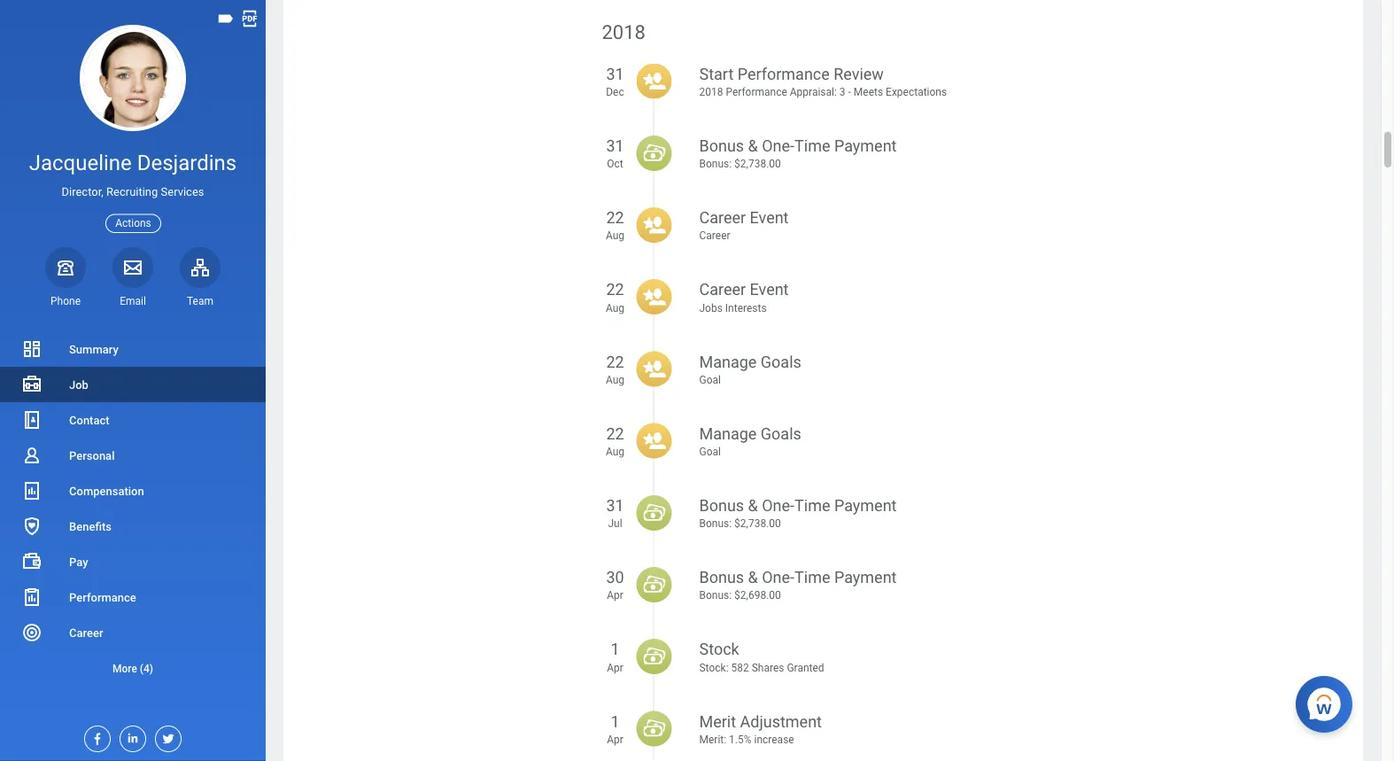 Task type: locate. For each thing, give the bounding box(es) containing it.
31 inside 31 dec
[[606, 65, 624, 84]]

3 bonus: from the top
[[700, 590, 732, 602]]

$2,738.00
[[735, 158, 781, 171], [735, 518, 781, 530]]

director,
[[62, 185, 104, 199]]

$2,698.00
[[735, 590, 781, 602]]

1 bonus & one-time payment bonus: $2,738.00 from the top
[[700, 137, 897, 171]]

1 vertical spatial bonus:
[[700, 518, 732, 530]]

1 apr
[[607, 641, 624, 674], [607, 713, 624, 746]]

2 vertical spatial bonus:
[[700, 590, 732, 602]]

1 apr for merit adjustment
[[607, 713, 624, 746]]

1 for stock
[[611, 641, 620, 659]]

1 vertical spatial performance
[[726, 86, 788, 99]]

0 vertical spatial bonus:
[[700, 158, 732, 171]]

contact link
[[0, 402, 266, 438]]

2 vertical spatial time
[[795, 569, 831, 587]]

jacqueline
[[29, 150, 132, 175]]

career inside the navigation pane region
[[69, 626, 103, 639]]

0 vertical spatial payment
[[835, 137, 897, 156]]

jacqueline desjardins
[[29, 150, 237, 175]]

0 vertical spatial one-
[[762, 137, 795, 156]]

0 vertical spatial goal
[[700, 374, 721, 386]]

one- down appraisal:
[[762, 137, 795, 156]]

pay link
[[0, 544, 266, 580]]

manage goals goal
[[700, 353, 802, 386], [700, 425, 802, 458]]

1 horizontal spatial 2018
[[700, 86, 723, 99]]

31 up oct
[[606, 137, 624, 156]]

2018 up 31 dec
[[602, 21, 646, 44]]

stock stock: 582 shares granted
[[700, 641, 825, 674]]

1 31 from the top
[[606, 65, 624, 84]]

2018
[[602, 21, 646, 44], [700, 86, 723, 99]]

2 vertical spatial one-
[[762, 569, 795, 587]]

0 vertical spatial time
[[795, 137, 831, 156]]

22 aug
[[606, 209, 625, 242], [606, 281, 625, 314], [606, 353, 625, 386], [606, 425, 625, 458]]

job
[[69, 378, 89, 391]]

stock
[[700, 641, 740, 659]]

performance up appraisal:
[[738, 65, 830, 84]]

interests
[[726, 302, 767, 314]]

1 vertical spatial 2018
[[700, 86, 723, 99]]

3 apr from the top
[[607, 734, 624, 746]]

event inside career event jobs interests
[[750, 281, 789, 300]]

benefits image
[[21, 516, 43, 537]]

0 vertical spatial manage goals goal
[[700, 353, 802, 386]]

1 vertical spatial &
[[748, 497, 758, 516]]

one-
[[762, 137, 795, 156], [762, 497, 795, 516], [762, 569, 795, 587]]

2 aug from the top
[[606, 302, 625, 314]]

one- for 30 apr
[[762, 569, 795, 587]]

2 & from the top
[[748, 497, 758, 516]]

0 vertical spatial 1 apr
[[607, 641, 624, 674]]

apr inside '30 apr'
[[607, 590, 624, 602]]

job link
[[0, 367, 266, 402]]

2 vertical spatial apr
[[607, 734, 624, 746]]

4 22 from the top
[[606, 425, 624, 444]]

merit adjustment merit: 1.5% increase
[[700, 713, 822, 746]]

1 vertical spatial bonus & one-time payment bonus: $2,738.00
[[700, 497, 897, 530]]

0 vertical spatial 1
[[611, 641, 620, 659]]

& for 30 apr
[[748, 569, 758, 587]]

0 vertical spatial apr
[[607, 590, 624, 602]]

one- up bonus & one-time payment bonus: $2,698.00
[[762, 497, 795, 516]]

31
[[606, 65, 624, 84], [606, 137, 624, 156], [606, 497, 624, 516]]

& inside bonus & one-time payment bonus: $2,698.00
[[748, 569, 758, 587]]

3 payment from the top
[[835, 569, 897, 587]]

career inside career event jobs interests
[[700, 281, 746, 300]]

event
[[750, 209, 789, 228], [750, 281, 789, 300]]

personal
[[69, 449, 115, 462]]

bonus & one-time payment bonus: $2,738.00 up bonus & one-time payment bonus: $2,698.00
[[700, 497, 897, 530]]

apr
[[607, 590, 624, 602], [607, 662, 624, 674], [607, 734, 624, 746]]

2 vertical spatial payment
[[835, 569, 897, 587]]

0 vertical spatial 2018
[[602, 21, 646, 44]]

$2,738.00 up career event career
[[735, 158, 781, 171]]

1 22 aug from the top
[[606, 209, 625, 242]]

582
[[731, 662, 749, 674]]

1 1 apr from the top
[[607, 641, 624, 674]]

30 apr
[[606, 569, 624, 602]]

2 apr from the top
[[607, 662, 624, 674]]

facebook image
[[85, 727, 105, 746]]

3 & from the top
[[748, 569, 758, 587]]

1 vertical spatial time
[[795, 497, 831, 516]]

event inside career event career
[[750, 209, 789, 228]]

1 bonus: from the top
[[700, 158, 732, 171]]

0 vertical spatial goals
[[761, 353, 802, 372]]

1 vertical spatial event
[[750, 281, 789, 300]]

2 vertical spatial performance
[[69, 591, 136, 604]]

pay
[[69, 555, 88, 568]]

0 vertical spatial 31
[[606, 65, 624, 84]]

1 vertical spatial one-
[[762, 497, 795, 516]]

$2,738.00 for 31 jul
[[735, 518, 781, 530]]

1 & from the top
[[748, 137, 758, 156]]

team link
[[180, 247, 221, 308]]

3 aug from the top
[[606, 374, 625, 386]]

bonus
[[700, 137, 744, 156], [700, 497, 744, 516], [700, 569, 744, 587]]

meets
[[854, 86, 884, 99]]

career event career
[[700, 209, 789, 242]]

aug
[[606, 230, 625, 242], [606, 302, 625, 314], [606, 374, 625, 386], [606, 446, 625, 458]]

event up interests at top right
[[750, 281, 789, 300]]

manage
[[700, 353, 757, 372], [700, 425, 757, 444]]

performance down start
[[726, 86, 788, 99]]

goals
[[761, 353, 802, 372], [761, 425, 802, 444]]

1 1 from the top
[[611, 641, 620, 659]]

team jacqueline desjardins element
[[180, 294, 221, 308]]

0 vertical spatial $2,738.00
[[735, 158, 781, 171]]

1 goals from the top
[[761, 353, 802, 372]]

2 event from the top
[[750, 281, 789, 300]]

31 dec
[[606, 65, 624, 99]]

bonus: inside bonus & one-time payment bonus: $2,698.00
[[700, 590, 732, 602]]

career
[[700, 209, 746, 228], [700, 230, 731, 242], [700, 281, 746, 300], [69, 626, 103, 639]]

31 up jul
[[606, 497, 624, 516]]

$2,738.00 up $2,698.00 in the bottom right of the page
[[735, 518, 781, 530]]

1 for merit
[[611, 713, 620, 731]]

2 vertical spatial 31
[[606, 497, 624, 516]]

time inside bonus & one-time payment bonus: $2,698.00
[[795, 569, 831, 587]]

1 $2,738.00 from the top
[[735, 158, 781, 171]]

3 one- from the top
[[762, 569, 795, 587]]

career link
[[0, 615, 266, 650]]

navigation pane region
[[0, 0, 266, 761]]

0 vertical spatial bonus & one-time payment bonus: $2,738.00
[[700, 137, 897, 171]]

personal image
[[21, 445, 43, 466]]

0 vertical spatial &
[[748, 137, 758, 156]]

1 vertical spatial 1 apr
[[607, 713, 624, 746]]

2 time from the top
[[795, 497, 831, 516]]

1 vertical spatial 1
[[611, 713, 620, 731]]

2 vertical spatial bonus
[[700, 569, 744, 587]]

appraisal:
[[790, 86, 837, 99]]

bonus:
[[700, 158, 732, 171], [700, 518, 732, 530], [700, 590, 732, 602]]

31 for 31 oct
[[606, 137, 624, 156]]

1 bonus from the top
[[700, 137, 744, 156]]

goal
[[700, 374, 721, 386], [700, 446, 721, 458]]

time for 31 jul
[[795, 497, 831, 516]]

performance
[[738, 65, 830, 84], [726, 86, 788, 99], [69, 591, 136, 604]]

0 vertical spatial event
[[750, 209, 789, 228]]

31 jul
[[606, 497, 624, 530]]

one- up $2,698.00 in the bottom right of the page
[[762, 569, 795, 587]]

phone button
[[45, 247, 86, 308]]

merit
[[700, 713, 736, 731]]

2 22 from the top
[[606, 281, 624, 300]]

2018 down start
[[700, 86, 723, 99]]

2018 inside start performance review 2018 performance appraisal: 3 - meets expectations
[[700, 86, 723, 99]]

1 aug from the top
[[606, 230, 625, 242]]

1 time from the top
[[795, 137, 831, 156]]

review
[[834, 65, 884, 84]]

apr for bonus & one-time payment
[[607, 590, 624, 602]]

one- inside bonus & one-time payment bonus: $2,698.00
[[762, 569, 795, 587]]

1 vertical spatial manage
[[700, 425, 757, 444]]

2 $2,738.00 from the top
[[735, 518, 781, 530]]

1 event from the top
[[750, 209, 789, 228]]

mail image
[[122, 257, 144, 278]]

3 22 aug from the top
[[606, 353, 625, 386]]

&
[[748, 137, 758, 156], [748, 497, 758, 516], [748, 569, 758, 587]]

2 payment from the top
[[835, 497, 897, 516]]

1 vertical spatial apr
[[607, 662, 624, 674]]

1
[[611, 641, 620, 659], [611, 713, 620, 731]]

0 vertical spatial manage
[[700, 353, 757, 372]]

1 one- from the top
[[762, 137, 795, 156]]

1 apr from the top
[[607, 590, 624, 602]]

start performance review 2018 performance appraisal: 3 - meets expectations
[[700, 65, 947, 99]]

0 vertical spatial bonus
[[700, 137, 744, 156]]

3 time from the top
[[795, 569, 831, 587]]

director, recruiting services
[[62, 185, 204, 199]]

22
[[606, 209, 624, 228], [606, 281, 624, 300], [606, 353, 624, 372], [606, 425, 624, 444]]

2 one- from the top
[[762, 497, 795, 516]]

1 vertical spatial manage goals goal
[[700, 425, 802, 458]]

bonus & one-time payment bonus: $2,738.00
[[700, 137, 897, 171], [700, 497, 897, 530]]

2 vertical spatial &
[[748, 569, 758, 587]]

performance down pay at the left of page
[[69, 591, 136, 604]]

1 vertical spatial goals
[[761, 425, 802, 444]]

performance link
[[0, 580, 266, 615]]

pay image
[[21, 551, 43, 572]]

1 vertical spatial payment
[[835, 497, 897, 516]]

1 vertical spatial 31
[[606, 137, 624, 156]]

1 vertical spatial goal
[[700, 446, 721, 458]]

2 1 apr from the top
[[607, 713, 624, 746]]

payment
[[835, 137, 897, 156], [835, 497, 897, 516], [835, 569, 897, 587]]

email
[[120, 295, 146, 307]]

list
[[0, 331, 266, 686]]

one- for 31 jul
[[762, 497, 795, 516]]

time for 30 apr
[[795, 569, 831, 587]]

2 31 from the top
[[606, 137, 624, 156]]

2 1 from the top
[[611, 713, 620, 731]]

actions
[[115, 217, 151, 230]]

event up career event jobs interests
[[750, 209, 789, 228]]

1 manage from the top
[[700, 353, 757, 372]]

bonus inside bonus & one-time payment bonus: $2,698.00
[[700, 569, 744, 587]]

2 bonus from the top
[[700, 497, 744, 516]]

1.5%
[[729, 734, 752, 746]]

time
[[795, 137, 831, 156], [795, 497, 831, 516], [795, 569, 831, 587]]

benefits
[[69, 520, 112, 533]]

career for career event jobs interests
[[700, 281, 746, 300]]

benefits link
[[0, 509, 266, 544]]

event for career event career
[[750, 209, 789, 228]]

payment inside bonus & one-time payment bonus: $2,698.00
[[835, 569, 897, 587]]

compensation link
[[0, 473, 266, 509]]

2 bonus: from the top
[[700, 518, 732, 530]]

2018 menu item
[[602, 20, 1045, 136]]

bonus: for 30 apr
[[700, 590, 732, 602]]

payment for 31 oct
[[835, 137, 897, 156]]

31 for 31 jul
[[606, 497, 624, 516]]

2 bonus & one-time payment bonus: $2,738.00 from the top
[[700, 497, 897, 530]]

1 vertical spatial bonus
[[700, 497, 744, 516]]

1 payment from the top
[[835, 137, 897, 156]]

3 bonus from the top
[[700, 569, 744, 587]]

bonus & one-time payment bonus: $2,738.00 down appraisal:
[[700, 137, 897, 171]]

1 vertical spatial $2,738.00
[[735, 518, 781, 530]]

31 up the dec
[[606, 65, 624, 84]]

3
[[840, 86, 846, 99]]

3 31 from the top
[[606, 497, 624, 516]]



Task type: vqa. For each thing, say whether or not it's contained in the screenshot.
Payment corresponding to 31 Oct
yes



Task type: describe. For each thing, give the bounding box(es) containing it.
time for 31 oct
[[795, 137, 831, 156]]

bonus: for 31 oct
[[700, 158, 732, 171]]

31 for 31 dec
[[606, 65, 624, 84]]

tag image
[[216, 9, 236, 28]]

twitter image
[[156, 727, 175, 746]]

more (4) button
[[0, 658, 266, 679]]

bonus & one-time payment bonus: $2,738.00 for 31 oct
[[700, 137, 897, 171]]

3 22 from the top
[[606, 353, 624, 372]]

oct
[[607, 158, 624, 171]]

adjustment
[[740, 713, 822, 731]]

& for 31 oct
[[748, 137, 758, 156]]

list containing summary
[[0, 331, 266, 686]]

0 vertical spatial performance
[[738, 65, 830, 84]]

-
[[849, 86, 851, 99]]

$2,738.00 for 31 oct
[[735, 158, 781, 171]]

actions button
[[106, 214, 161, 233]]

email button
[[113, 247, 153, 308]]

performance inside performance 'link'
[[69, 591, 136, 604]]

bonus & one-time payment bonus: $2,698.00
[[700, 569, 897, 602]]

granted
[[787, 662, 825, 674]]

contact
[[69, 413, 110, 427]]

(4)
[[140, 662, 153, 675]]

career for career event career
[[700, 209, 746, 228]]

event for career event jobs interests
[[750, 281, 789, 300]]

start
[[700, 65, 734, 84]]

increase
[[755, 734, 795, 746]]

desjardins
[[137, 150, 237, 175]]

1 22 from the top
[[606, 209, 624, 228]]

bonus: for 31 jul
[[700, 518, 732, 530]]

more
[[112, 662, 137, 675]]

4 22 aug from the top
[[606, 425, 625, 458]]

compensation
[[69, 484, 144, 498]]

phone image
[[53, 257, 78, 278]]

jobs
[[700, 302, 723, 314]]

career event jobs interests
[[700, 281, 789, 314]]

bonus for 30 apr
[[700, 569, 744, 587]]

dec
[[606, 86, 624, 99]]

2 goals from the top
[[761, 425, 802, 444]]

more (4)
[[112, 662, 153, 675]]

4 aug from the top
[[606, 446, 625, 458]]

& for 31 jul
[[748, 497, 758, 516]]

1 manage goals goal from the top
[[700, 353, 802, 386]]

view team image
[[190, 257, 211, 278]]

view printable version (pdf) image
[[240, 9, 260, 28]]

2 manage from the top
[[700, 425, 757, 444]]

performance image
[[21, 587, 43, 608]]

contact image
[[21, 409, 43, 431]]

compensation image
[[21, 480, 43, 502]]

email jacqueline desjardins element
[[113, 294, 153, 308]]

bonus for 31 oct
[[700, 137, 744, 156]]

jul
[[608, 518, 623, 530]]

career for career
[[69, 626, 103, 639]]

2 manage goals goal from the top
[[700, 425, 802, 458]]

payment for 31 jul
[[835, 497, 897, 516]]

services
[[161, 185, 204, 199]]

expectations
[[886, 86, 947, 99]]

summary
[[69, 342, 119, 356]]

summary link
[[0, 331, 266, 367]]

bonus for 31 jul
[[700, 497, 744, 516]]

recruiting
[[106, 185, 158, 199]]

apr for stock
[[607, 662, 624, 674]]

more (4) button
[[0, 650, 266, 686]]

stock:
[[700, 662, 729, 674]]

merit:
[[700, 734, 727, 746]]

0 horizontal spatial 2018
[[602, 21, 646, 44]]

2 22 aug from the top
[[606, 281, 625, 314]]

team
[[187, 295, 214, 307]]

career image
[[21, 622, 43, 643]]

30
[[606, 569, 624, 587]]

personal link
[[0, 438, 266, 473]]

summary image
[[21, 339, 43, 360]]

1 goal from the top
[[700, 374, 721, 386]]

one- for 31 oct
[[762, 137, 795, 156]]

1 apr for stock
[[607, 641, 624, 674]]

job image
[[21, 374, 43, 395]]

phone jacqueline desjardins element
[[45, 294, 86, 308]]

bonus & one-time payment bonus: $2,738.00 for 31 jul
[[700, 497, 897, 530]]

payment for 30 apr
[[835, 569, 897, 587]]

31 oct
[[606, 137, 624, 171]]

2 goal from the top
[[700, 446, 721, 458]]

linkedin image
[[121, 727, 140, 745]]

apr for merit adjustment
[[607, 734, 624, 746]]

shares
[[752, 662, 785, 674]]

phone
[[51, 295, 81, 307]]



